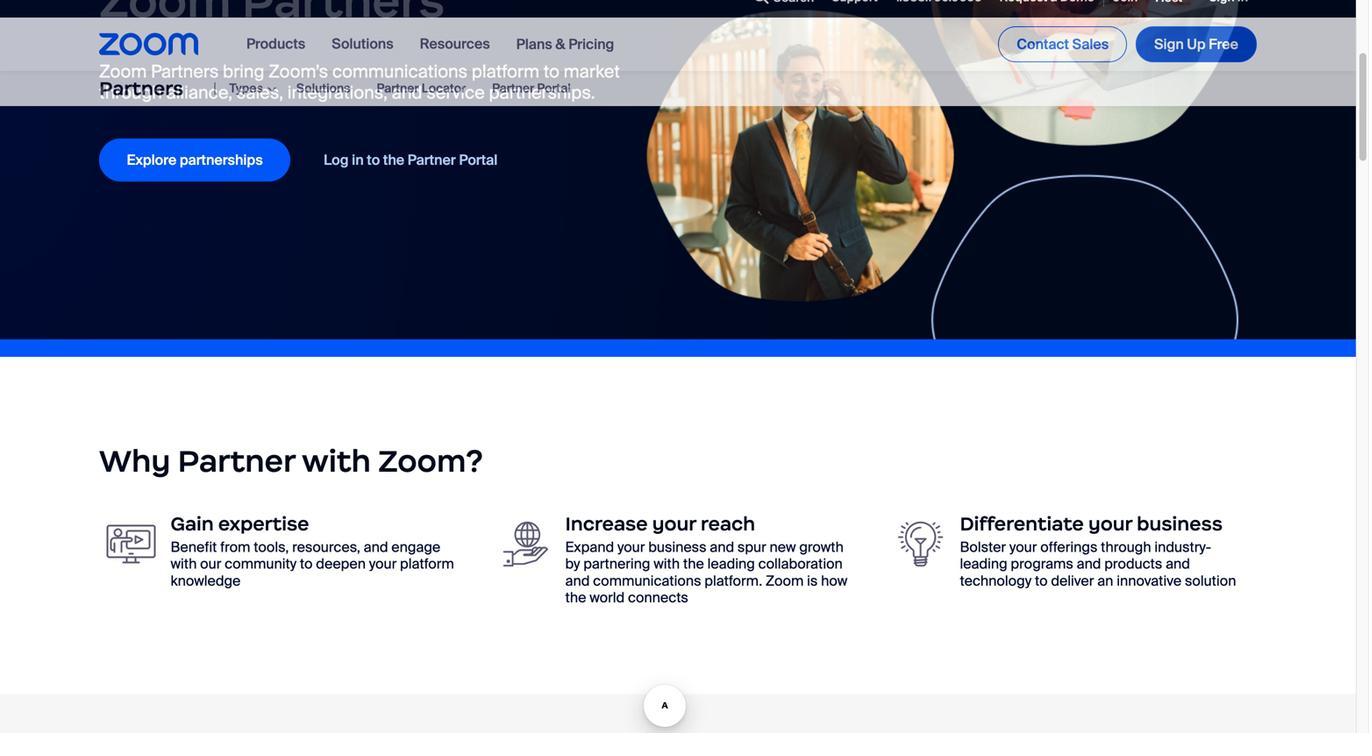 Task type: vqa. For each thing, say whether or not it's contained in the screenshot.
"Solutions" Link
yes



Task type: locate. For each thing, give the bounding box(es) containing it.
to inside zoom partners bring zoom's communications platform to market through alliance, sales, integrations, and service partnerships.
[[544, 61, 560, 83]]

through down zoom logo
[[99, 82, 162, 104]]

1 horizontal spatial portal
[[537, 85, 571, 101]]

products
[[1105, 555, 1162, 573]]

platform inside gain expertise benefit from tools, resources, and engage with our community to deepen your platform knowledge
[[400, 555, 454, 573]]

differentiate your business bolster your offerings through industry- leading programs and products and technology to deliver an innovative solution
[[960, 512, 1236, 590]]

partner
[[377, 85, 419, 101], [492, 85, 534, 101], [408, 151, 456, 169], [178, 442, 295, 480]]

an
[[1097, 572, 1113, 590]]

the left the platform.
[[683, 555, 704, 573]]

zoom logo image
[[99, 37, 198, 60]]

search image
[[753, 0, 769, 9], [753, 0, 769, 9]]

0 horizontal spatial with
[[171, 555, 197, 573]]

leading down reach
[[708, 555, 755, 573]]

1 horizontal spatial communications
[[593, 572, 701, 590]]

sign
[[1154, 40, 1184, 58]]

growth
[[799, 538, 844, 557]]

to left deepen
[[300, 555, 313, 573]]

with up resources, at the left bottom of page
[[302, 442, 371, 480]]

log in to the partner portal link
[[324, 151, 498, 169]]

your left reach
[[652, 512, 696, 536]]

1 horizontal spatial business
[[1137, 512, 1223, 536]]

1 horizontal spatial platform
[[472, 61, 539, 83]]

our
[[200, 555, 221, 573]]

2 horizontal spatial the
[[683, 555, 704, 573]]

zoom left is
[[766, 572, 804, 590]]

1 horizontal spatial through
[[1101, 538, 1151, 557]]

and down reach
[[710, 538, 734, 557]]

plans & pricing
[[516, 39, 614, 58]]

communications down expand
[[593, 572, 701, 590]]

portal down service
[[459, 151, 498, 169]]

is
[[807, 572, 818, 590]]

the right in
[[383, 151, 404, 169]]

community
[[225, 555, 297, 573]]

solutions down zoom's
[[296, 85, 350, 101]]

partnerships.
[[489, 82, 595, 104]]

1 horizontal spatial the
[[565, 589, 586, 607]]

business
[[1137, 512, 1223, 536], [648, 538, 707, 557]]

your
[[652, 512, 696, 536], [1089, 512, 1132, 536], [617, 538, 645, 557], [1009, 538, 1037, 557], [369, 555, 397, 573]]

solutions for solutions button
[[332, 39, 394, 58]]

platform inside zoom partners bring zoom's communications platform to market through alliance, sales, integrations, and service partnerships.
[[472, 61, 539, 83]]

with up connects
[[654, 555, 680, 573]]

through up an
[[1101, 538, 1151, 557]]

0 horizontal spatial the
[[383, 151, 404, 169]]

platform right deepen
[[400, 555, 454, 573]]

deepen
[[316, 555, 366, 573]]

0 vertical spatial business
[[1137, 512, 1223, 536]]

types
[[229, 85, 263, 101]]

with
[[302, 442, 371, 480], [171, 555, 197, 573], [654, 555, 680, 573]]

and inside gain expertise benefit from tools, resources, and engage with our community to deepen your platform knowledge
[[364, 538, 388, 557]]

industry-
[[1155, 538, 1211, 557]]

zoom?
[[378, 442, 483, 480]]

deliver
[[1051, 572, 1094, 590]]

1 horizontal spatial zoom
[[766, 572, 804, 590]]

solutions up zoom partners bring zoom's communications platform to market through alliance, sales, integrations, and service partnerships.
[[332, 39, 394, 58]]

resources
[[420, 39, 490, 58]]

None search field
[[689, 0, 749, 16]]

to down &
[[544, 61, 560, 83]]

1 vertical spatial solutions
[[296, 85, 350, 101]]

and left service
[[392, 82, 422, 104]]

your right deepen
[[369, 555, 397, 573]]

with inside gain expertise benefit from tools, resources, and engage with our community to deepen your platform knowledge
[[171, 555, 197, 573]]

free
[[1209, 40, 1239, 58]]

0 horizontal spatial business
[[648, 538, 707, 557]]

partners
[[151, 61, 219, 83], [99, 81, 184, 105]]

0 horizontal spatial portal
[[459, 151, 498, 169]]

1 vertical spatial platform
[[400, 555, 454, 573]]

0 vertical spatial portal
[[537, 85, 571, 101]]

to left deliver on the bottom
[[1035, 572, 1048, 590]]

0 vertical spatial solutions
[[332, 39, 394, 58]]

0 vertical spatial the
[[383, 151, 404, 169]]

your inside gain expertise benefit from tools, resources, and engage with our community to deepen your platform knowledge
[[369, 555, 397, 573]]

leading down differentiate
[[960, 555, 1008, 573]]

and right products
[[1166, 555, 1190, 573]]

the
[[383, 151, 404, 169], [683, 555, 704, 573], [565, 589, 586, 607]]

business up connects
[[648, 538, 707, 557]]

locator
[[422, 85, 466, 101]]

products
[[246, 39, 305, 58]]

contact
[[1017, 40, 1069, 58]]

with inside increase your reach expand your business and spur new growth by partnering with the leading collaboration and communications platform. zoom is how the world connects
[[654, 555, 680, 573]]

1 horizontal spatial leading
[[960, 555, 1008, 573]]

platform up partner portal
[[472, 61, 539, 83]]

through
[[99, 82, 162, 104], [1101, 538, 1151, 557]]

0 vertical spatial communications
[[332, 61, 468, 83]]

communications up partner locator at the top left of the page
[[332, 61, 468, 83]]

leading
[[708, 555, 755, 573], [960, 555, 1008, 573]]

and left products
[[1077, 555, 1101, 573]]

service
[[426, 82, 485, 104]]

2 vertical spatial the
[[565, 589, 586, 607]]

and left engage
[[364, 538, 388, 557]]

solutions button
[[332, 39, 394, 58]]

0 horizontal spatial leading
[[708, 555, 755, 573]]

pricing
[[569, 39, 614, 58]]

products button
[[246, 39, 305, 58]]

log
[[324, 151, 349, 169]]

partner down partner locator link at top
[[408, 151, 456, 169]]

0 horizontal spatial zoom
[[99, 61, 147, 83]]

portal
[[537, 85, 571, 101], [459, 151, 498, 169]]

communications inside zoom partners bring zoom's communications platform to market through alliance, sales, integrations, and service partnerships.
[[332, 61, 468, 83]]

and
[[392, 82, 422, 104], [364, 538, 388, 557], [710, 538, 734, 557], [1077, 555, 1101, 573], [1166, 555, 1190, 573], [565, 572, 590, 590]]

bring
[[223, 61, 264, 83]]

0 vertical spatial through
[[99, 82, 162, 104]]

through inside zoom partners bring zoom's communications platform to market through alliance, sales, integrations, and service partnerships.
[[99, 82, 162, 104]]

business inside increase your reach expand your business and spur new growth by partnering with the leading collaboration and communications platform. zoom is how the world connects
[[648, 538, 707, 557]]

&
[[556, 39, 565, 58]]

0 horizontal spatial communications
[[332, 61, 468, 83]]

business up the industry-
[[1137, 512, 1223, 536]]

partner locator
[[377, 85, 466, 101]]

0 horizontal spatial through
[[99, 82, 162, 104]]

portal down market
[[537, 85, 571, 101]]

and inside zoom partners bring zoom's communications platform to market through alliance, sales, integrations, and service partnerships.
[[392, 82, 422, 104]]

sign up free link
[[1136, 31, 1257, 67]]

solutions link
[[296, 85, 350, 101]]

reach
[[701, 512, 755, 536]]

0 vertical spatial platform
[[472, 61, 539, 83]]

2 leading from the left
[[960, 555, 1008, 573]]

1 vertical spatial communications
[[593, 572, 701, 590]]

zoom down zoom logo
[[99, 61, 147, 83]]

partner locator link
[[377, 85, 466, 101]]

partners inside zoom partners bring zoom's communications platform to market through alliance, sales, integrations, and service partnerships.
[[151, 61, 219, 83]]

solutions
[[332, 39, 394, 58], [296, 85, 350, 101]]

1 vertical spatial portal
[[459, 151, 498, 169]]

the left world
[[565, 589, 586, 607]]

your down differentiate
[[1009, 538, 1037, 557]]

1 leading from the left
[[708, 555, 755, 573]]

partnering
[[583, 555, 650, 573]]

world
[[590, 589, 625, 607]]

spur
[[738, 538, 766, 557]]

partner portal
[[492, 85, 571, 101]]

partner down the plans
[[492, 85, 534, 101]]

0 vertical spatial zoom
[[99, 61, 147, 83]]

plans
[[516, 39, 552, 58]]

1 vertical spatial business
[[648, 538, 707, 557]]

1 vertical spatial through
[[1101, 538, 1151, 557]]

to
[[544, 61, 560, 83], [367, 151, 380, 169], [300, 555, 313, 573], [1035, 572, 1048, 590]]

platform
[[472, 61, 539, 83], [400, 555, 454, 573]]

with left our
[[171, 555, 197, 573]]

up
[[1187, 40, 1206, 58]]

innovative
[[1117, 572, 1182, 590]]

1 vertical spatial zoom
[[766, 572, 804, 590]]

0 horizontal spatial platform
[[400, 555, 454, 573]]

zoom
[[99, 61, 147, 83], [766, 572, 804, 590]]

2 horizontal spatial with
[[654, 555, 680, 573]]

communications
[[332, 61, 468, 83], [593, 572, 701, 590]]

your up products
[[1089, 512, 1132, 536]]



Task type: describe. For each thing, give the bounding box(es) containing it.
why
[[99, 442, 171, 480]]

to inside differentiate your business bolster your offerings through industry- leading programs and products and technology to deliver an innovative solution
[[1035, 572, 1048, 590]]

zoom's
[[269, 61, 328, 83]]

why partner with zoom?
[[99, 442, 483, 480]]

communications inside increase your reach expand your business and spur new growth by partnering with the leading collaboration and communications platform. zoom is how the world connects
[[593, 572, 701, 590]]

collaboration
[[758, 555, 843, 573]]

sales,
[[237, 82, 283, 104]]

engage
[[391, 538, 440, 557]]

solution
[[1185, 572, 1236, 590]]

leading inside differentiate your business bolster your offerings through industry- leading programs and products and technology to deliver an innovative solution
[[960, 555, 1008, 573]]

programs
[[1011, 555, 1073, 573]]

1 horizontal spatial with
[[302, 442, 371, 480]]

explore partnerships link
[[99, 139, 290, 182]]

bolster
[[960, 538, 1006, 557]]

expand
[[565, 538, 614, 557]]

knowledge
[[171, 572, 241, 590]]

resources,
[[292, 538, 360, 557]]

contact sales link
[[998, 31, 1127, 67]]

types button
[[229, 85, 263, 101]]

partner left locator
[[377, 85, 419, 101]]

offerings
[[1040, 538, 1098, 557]]

gain expertise benefit from tools, resources, and engage with our community to deepen your platform knowledge
[[171, 512, 454, 590]]

technology
[[960, 572, 1032, 590]]

hero img desktop2 image
[[502, 0, 1291, 357]]

through inside differentiate your business bolster your offerings through industry- leading programs and products and technology to deliver an innovative solution
[[1101, 538, 1151, 557]]

leading inside increase your reach expand your business and spur new growth by partnering with the leading collaboration and communications platform. zoom is how the world connects
[[708, 555, 755, 573]]

partner portal link
[[492, 85, 571, 101]]

partner up expertise
[[178, 442, 295, 480]]

log in to the partner portal
[[324, 151, 498, 169]]

zoom inside increase your reach expand your business and spur new growth by partnering with the leading collaboration and communications platform. zoom is how the world connects
[[766, 572, 804, 590]]

market
[[564, 61, 620, 83]]

alliance,
[[166, 82, 232, 104]]

to inside gain expertise benefit from tools, resources, and engage with our community to deepen your platform knowledge
[[300, 555, 313, 573]]

from
[[220, 538, 250, 557]]

business inside differentiate your business bolster your offerings through industry- leading programs and products and technology to deliver an innovative solution
[[1137, 512, 1223, 536]]

sign up free
[[1154, 40, 1239, 58]]

how
[[821, 572, 848, 590]]

platform.
[[705, 572, 762, 590]]

partners link
[[99, 81, 184, 105]]

partnerships
[[180, 151, 263, 169]]

contact sales
[[1017, 40, 1109, 58]]

differentiate
[[960, 512, 1084, 536]]

in
[[352, 151, 364, 169]]

zoom partners bring zoom's communications platform to market through alliance, sales, integrations, and service partnerships.
[[99, 61, 620, 104]]

by
[[565, 555, 580, 573]]

1 vertical spatial the
[[683, 555, 704, 573]]

increase
[[565, 512, 648, 536]]

tools,
[[254, 538, 289, 557]]

and down expand
[[565, 572, 590, 590]]

resources button
[[420, 39, 490, 58]]

expertise
[[218, 512, 309, 536]]

connects
[[628, 589, 688, 607]]

plans & pricing link
[[516, 39, 614, 58]]

your down increase
[[617, 538, 645, 557]]

new
[[770, 538, 796, 557]]

explore
[[127, 151, 176, 169]]

integrations,
[[287, 82, 388, 104]]

to right in
[[367, 151, 380, 169]]

gain
[[171, 512, 214, 536]]

benefit
[[171, 538, 217, 557]]

explore partnerships
[[127, 151, 263, 169]]

sales
[[1072, 40, 1109, 58]]

increase your reach expand your business and spur new growth by partnering with the leading collaboration and communications platform. zoom is how the world connects
[[565, 512, 848, 607]]

solutions for solutions link
[[296, 85, 350, 101]]

zoom inside zoom partners bring zoom's communications platform to market through alliance, sales, integrations, and service partnerships.
[[99, 61, 147, 83]]



